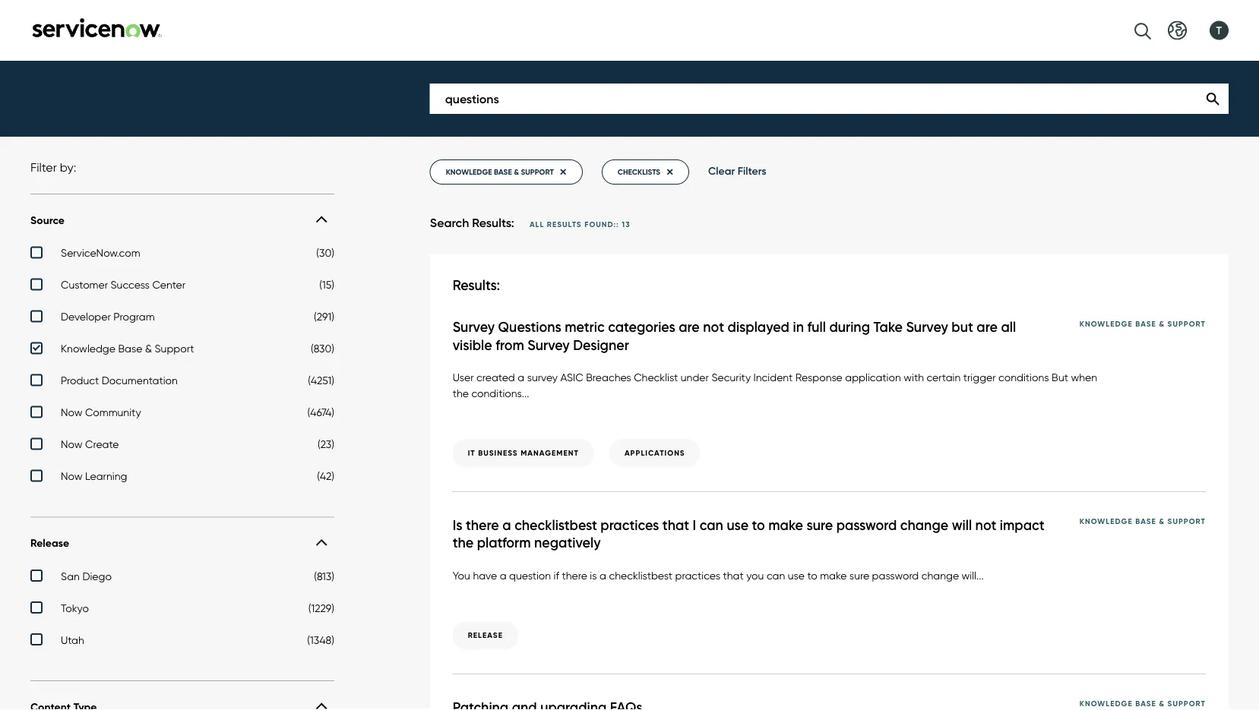 Task type: vqa. For each thing, say whether or not it's contained in the screenshot.
first 'Cookie' from right
no



Task type: locate. For each thing, give the bounding box(es) containing it.
a
[[518, 371, 525, 384], [503, 517, 511, 534], [500, 569, 507, 582], [600, 569, 607, 582]]

0 vertical spatial use
[[727, 517, 749, 534]]

now
[[61, 406, 82, 419], [61, 438, 82, 451], [61, 470, 82, 483]]

filters
[[738, 165, 767, 178]]

knowledge base & support
[[1080, 319, 1206, 329], [61, 342, 194, 355], [1080, 517, 1206, 527], [1080, 699, 1206, 709]]

0 vertical spatial to
[[752, 517, 765, 534]]

0 horizontal spatial make
[[769, 517, 803, 534]]

incident
[[754, 371, 793, 384]]

can right you at the bottom right of page
[[767, 569, 785, 582]]

use
[[727, 517, 749, 534], [788, 569, 805, 582]]

servicenow.com
[[61, 246, 140, 259]]

2 vertical spatial now
[[61, 470, 82, 483]]

can
[[700, 517, 724, 534], [767, 569, 785, 582]]

0 vertical spatial release
[[30, 537, 69, 550]]

0 horizontal spatial can
[[700, 517, 724, 534]]

use right you at the bottom right of page
[[788, 569, 805, 582]]

0 horizontal spatial to
[[752, 517, 765, 534]]

0 vertical spatial password
[[837, 517, 897, 534]]

take
[[874, 319, 903, 336]]

with
[[904, 371, 924, 384]]

None checkbox
[[30, 342, 334, 359], [30, 406, 334, 423], [30, 602, 334, 619], [30, 342, 334, 359], [30, 406, 334, 423], [30, 602, 334, 619]]

the inside user created a survey asic breaches checklist under security incident response application with certain trigger conditions but when the conditions...
[[453, 387, 469, 400]]

1 vertical spatial release
[[468, 631, 503, 641]]

0 vertical spatial results:
[[472, 215, 515, 231]]

conditions...
[[472, 387, 529, 400]]

practices inside is there a checklistbest practices that i can use to make sure password change will not impact the platform negatively
[[601, 517, 659, 534]]

(830)
[[311, 342, 334, 355]]

the down the user
[[453, 387, 469, 400]]

survey down questions
[[528, 337, 570, 354]]

not left displayed at the top
[[703, 319, 724, 336]]

2 are from the left
[[977, 319, 998, 336]]

clear filters
[[708, 165, 767, 178]]

(30)
[[316, 246, 334, 259]]

1 horizontal spatial there
[[562, 569, 587, 582]]

now for now create
[[61, 438, 82, 451]]

asic
[[561, 371, 584, 384]]

(4251)
[[308, 374, 334, 387]]

0 vertical spatial that
[[663, 517, 689, 534]]

now learning
[[61, 470, 127, 483]]

practices left i
[[601, 517, 659, 534]]

search
[[430, 215, 469, 231]]

the
[[453, 387, 469, 400], [453, 535, 474, 552]]

there
[[466, 517, 499, 534], [562, 569, 587, 582]]

practices down i
[[675, 569, 721, 582]]

use inside is there a checklistbest practices that i can use to make sure password change will not impact the platform negatively
[[727, 517, 749, 534]]

management
[[521, 449, 579, 458]]

0 horizontal spatial are
[[679, 319, 700, 336]]

will...
[[962, 569, 984, 582]]

results: left all on the top
[[472, 215, 515, 231]]

(42)
[[317, 470, 334, 483]]

now community
[[61, 406, 141, 419]]

a for question
[[500, 569, 507, 582]]

0 vertical spatial sure
[[807, 517, 833, 534]]

visible
[[453, 337, 492, 354]]

to
[[752, 517, 765, 534], [808, 569, 818, 582]]

1 now from the top
[[61, 406, 82, 419]]

2 horizontal spatial survey
[[906, 319, 948, 336]]

make
[[769, 517, 803, 534], [820, 569, 847, 582]]

1 vertical spatial that
[[723, 569, 744, 582]]

checklists
[[618, 167, 661, 177]]

from
[[496, 337, 524, 354]]

1 vertical spatial change
[[922, 569, 959, 582]]

0 vertical spatial can
[[700, 517, 724, 534]]

a inside user created a survey asic breaches checklist under security incident response application with certain trigger conditions but when the conditions...
[[518, 371, 525, 384]]

to up you at the bottom right of page
[[752, 517, 765, 534]]

0 horizontal spatial practices
[[601, 517, 659, 534]]

1 horizontal spatial can
[[767, 569, 785, 582]]

1 vertical spatial the
[[453, 535, 474, 552]]

release down have
[[468, 631, 503, 641]]

a for survey
[[518, 371, 525, 384]]

the down is
[[453, 535, 474, 552]]

change left will on the right of page
[[901, 517, 949, 534]]

there right if
[[562, 569, 587, 582]]

center
[[152, 278, 186, 291]]

conditions
[[999, 371, 1049, 384]]

practices
[[601, 517, 659, 534], [675, 569, 721, 582]]

1 horizontal spatial release
[[468, 631, 503, 641]]

in
[[793, 319, 804, 336]]

1 vertical spatial use
[[788, 569, 805, 582]]

0 horizontal spatial use
[[727, 517, 749, 534]]

are
[[679, 319, 700, 336], [977, 319, 998, 336]]

release up san
[[30, 537, 69, 550]]

to right you at the bottom right of page
[[808, 569, 818, 582]]

now left create
[[61, 438, 82, 451]]

now down product
[[61, 406, 82, 419]]

a left survey
[[518, 371, 525, 384]]

not right will on the right of page
[[976, 517, 997, 534]]

1 vertical spatial practices
[[675, 569, 721, 582]]

use right i
[[727, 517, 749, 534]]

1 vertical spatial make
[[820, 569, 847, 582]]

checklistbest up negatively
[[515, 517, 597, 534]]

0 vertical spatial make
[[769, 517, 803, 534]]

0 horizontal spatial sure
[[807, 517, 833, 534]]

checklistbest
[[515, 517, 597, 534], [609, 569, 673, 582]]

that left you at the bottom right of page
[[723, 569, 744, 582]]

0 vertical spatial checklistbest
[[515, 517, 597, 534]]

1 vertical spatial now
[[61, 438, 82, 451]]

that left i
[[663, 517, 689, 534]]

learning
[[85, 470, 127, 483]]

not inside is there a checklistbest practices that i can use to make sure password change will not impact the platform negatively
[[976, 517, 997, 534]]

1 vertical spatial to
[[808, 569, 818, 582]]

release for knowledge base & support
[[468, 631, 503, 641]]

make inside is there a checklistbest practices that i can use to make sure password change will not impact the platform negatively
[[769, 517, 803, 534]]

(15)
[[319, 278, 334, 291]]

checklistbest right is
[[609, 569, 673, 582]]

0 vertical spatial practices
[[601, 517, 659, 534]]

0 vertical spatial change
[[901, 517, 949, 534]]

are right categories
[[679, 319, 700, 336]]

0 vertical spatial there
[[466, 517, 499, 534]]

0 horizontal spatial not
[[703, 319, 724, 336]]

0 vertical spatial now
[[61, 406, 82, 419]]

0 horizontal spatial that
[[663, 517, 689, 534]]

0 horizontal spatial checklistbest
[[515, 517, 597, 534]]

0 vertical spatial not
[[703, 319, 724, 336]]

during
[[830, 319, 870, 336]]

san diego
[[61, 570, 112, 583]]

(813)
[[314, 570, 334, 583]]

1 horizontal spatial to
[[808, 569, 818, 582]]

a right have
[[500, 569, 507, 582]]

results:
[[472, 215, 515, 231], [453, 277, 500, 294]]

that inside is there a checklistbest practices that i can use to make sure password change will not impact the platform negatively
[[663, 517, 689, 534]]

not
[[703, 319, 724, 336], [976, 517, 997, 534]]

(1348)
[[307, 634, 334, 647]]

1 horizontal spatial are
[[977, 319, 998, 336]]

1 horizontal spatial practices
[[675, 569, 721, 582]]

it business management
[[468, 449, 579, 458]]

None checkbox
[[30, 246, 334, 263], [30, 278, 334, 295], [30, 310, 334, 327], [30, 374, 334, 391], [30, 438, 334, 455], [30, 470, 334, 487], [30, 570, 334, 587], [30, 634, 334, 650], [30, 246, 334, 263], [30, 278, 334, 295], [30, 310, 334, 327], [30, 374, 334, 391], [30, 438, 334, 455], [30, 470, 334, 487], [30, 570, 334, 587], [30, 634, 334, 650]]

can right i
[[700, 517, 724, 534]]

3 now from the top
[[61, 470, 82, 483]]

customer
[[61, 278, 108, 291]]

there right is
[[466, 517, 499, 534]]

are left all
[[977, 319, 998, 336]]

2 the from the top
[[453, 535, 474, 552]]

1 vertical spatial sure
[[850, 569, 870, 582]]

user
[[453, 371, 474, 384]]

:
[[617, 220, 619, 230]]

1 vertical spatial there
[[562, 569, 587, 582]]

survey questions metric categories are not displayed in full during take survey but are all visible from survey designer link
[[453, 319, 1080, 354]]

a up 'platform'
[[503, 517, 511, 534]]

base
[[1136, 319, 1157, 329], [118, 342, 142, 355], [1136, 517, 1157, 527], [1136, 699, 1157, 709]]

support
[[1168, 319, 1206, 329], [155, 342, 194, 355], [1168, 517, 1206, 527], [1168, 699, 1206, 709]]

1 vertical spatial not
[[976, 517, 997, 534]]

when
[[1071, 371, 1098, 384]]

change inside is there a checklistbest practices that i can use to make sure password change will not impact the platform negatively
[[901, 517, 949, 534]]

sure inside is there a checklistbest practices that i can use to make sure password change will not impact the platform negatively
[[807, 517, 833, 534]]

a right is
[[600, 569, 607, 582]]

2 now from the top
[[61, 438, 82, 451]]

now left learning
[[61, 470, 82, 483]]

checklistbest inside is there a checklistbest practices that i can use to make sure password change will not impact the platform negatively
[[515, 517, 597, 534]]

0 horizontal spatial there
[[466, 517, 499, 534]]

survey left but
[[906, 319, 948, 336]]

not inside 'survey questions metric categories are not displayed in full during take survey but are all visible from survey designer'
[[703, 319, 724, 336]]

0 horizontal spatial release
[[30, 537, 69, 550]]

survey up 'visible'
[[453, 319, 495, 336]]

1 the from the top
[[453, 387, 469, 400]]

business
[[478, 449, 518, 458]]

change left will...
[[922, 569, 959, 582]]

the inside is there a checklistbest practices that i can use to make sure password change will not impact the platform negatively
[[453, 535, 474, 552]]

utah
[[61, 634, 84, 647]]

password
[[837, 517, 897, 534], [872, 569, 919, 582]]

you have a question if there is a checklistbest practices that you can use to make sure password change will...
[[453, 569, 984, 582]]

results: up 'visible'
[[453, 277, 500, 294]]

customer success center
[[61, 278, 186, 291]]

1 horizontal spatial not
[[976, 517, 997, 534]]

1 vertical spatial checklistbest
[[609, 569, 673, 582]]

13
[[622, 220, 631, 230]]

(1229)
[[308, 602, 334, 615]]

0 vertical spatial the
[[453, 387, 469, 400]]

certain
[[927, 371, 961, 384]]

question
[[509, 569, 551, 582]]

1 horizontal spatial use
[[788, 569, 805, 582]]

1 horizontal spatial that
[[723, 569, 744, 582]]

knowledge
[[1080, 319, 1133, 329], [61, 342, 115, 355], [1080, 517, 1133, 527], [1080, 699, 1133, 709]]

a inside is there a checklistbest practices that i can use to make sure password change will not impact the platform negatively
[[503, 517, 511, 534]]

sure
[[807, 517, 833, 534], [850, 569, 870, 582]]



Task type: describe. For each thing, give the bounding box(es) containing it.
1 horizontal spatial sure
[[850, 569, 870, 582]]

have
[[473, 569, 497, 582]]

search results:
[[430, 215, 515, 231]]

1 vertical spatial results:
[[453, 277, 500, 294]]

results
[[547, 220, 582, 230]]

by:
[[60, 160, 76, 175]]

success
[[111, 278, 150, 291]]

product
[[61, 374, 99, 387]]

knowledge base & support
[[446, 167, 554, 177]]

questions
[[498, 319, 562, 336]]

program
[[114, 310, 155, 323]]

applications
[[625, 449, 685, 458]]

impact
[[1000, 517, 1045, 534]]

1 horizontal spatial checklistbest
[[609, 569, 673, 582]]

source
[[30, 214, 65, 227]]

categories
[[608, 319, 676, 336]]

displayed
[[728, 319, 790, 336]]

base
[[494, 167, 512, 177]]

clear
[[708, 165, 735, 178]]

(291)
[[314, 310, 334, 323]]

all
[[1001, 319, 1016, 336]]

breaches
[[586, 371, 631, 384]]

you
[[453, 569, 470, 582]]

is
[[453, 517, 463, 534]]

community
[[85, 406, 141, 419]]

support
[[521, 167, 554, 177]]

response
[[796, 371, 843, 384]]

negatively
[[534, 535, 601, 552]]

if
[[554, 569, 559, 582]]

survey
[[527, 371, 558, 384]]

developer program
[[61, 310, 155, 323]]

(23)
[[318, 438, 334, 451]]

now create
[[61, 438, 119, 451]]

metric
[[565, 319, 605, 336]]

is there a checklistbest practices that i can use to make sure password change will not impact the platform negatively link
[[453, 517, 1080, 553]]

1 horizontal spatial survey
[[528, 337, 570, 354]]

can inside is there a checklistbest practices that i can use to make sure password change will not impact the platform negatively
[[700, 517, 724, 534]]

it
[[468, 449, 476, 458]]

but
[[1052, 371, 1069, 384]]

trigger
[[964, 371, 996, 384]]

filter
[[30, 160, 57, 175]]

(4674)
[[307, 406, 334, 419]]

1 are from the left
[[679, 319, 700, 336]]

san
[[61, 570, 80, 583]]

you
[[747, 569, 764, 582]]

now for now learning
[[61, 470, 82, 483]]

release for source
[[30, 537, 69, 550]]

security
[[712, 371, 751, 384]]

developer
[[61, 310, 111, 323]]

product documentation
[[61, 374, 178, 387]]

will
[[952, 517, 972, 534]]

under
[[681, 371, 709, 384]]

servicenow image
[[30, 18, 163, 38]]

create
[[85, 438, 119, 451]]

now for now community
[[61, 406, 82, 419]]

platform
[[477, 535, 531, 552]]

survey questions metric categories are not displayed in full during take survey but are all visible from survey designer
[[453, 319, 1016, 354]]

checklist
[[634, 371, 678, 384]]

diego
[[82, 570, 112, 583]]

knowledge
[[446, 167, 492, 177]]

a for checklistbest
[[503, 517, 511, 534]]

1 horizontal spatial make
[[820, 569, 847, 582]]

clear filters button
[[708, 165, 767, 178]]

password inside is there a checklistbest practices that i can use to make sure password change will not impact the platform negatively
[[837, 517, 897, 534]]

1 vertical spatial password
[[872, 569, 919, 582]]

all
[[530, 220, 544, 230]]

there inside is there a checklistbest practices that i can use to make sure password change will not impact the platform negatively
[[466, 517, 499, 534]]

all results found: : 13
[[530, 220, 631, 230]]

tokyo
[[61, 602, 89, 615]]

1 vertical spatial can
[[767, 569, 785, 582]]

found:
[[585, 220, 617, 230]]

but
[[952, 319, 974, 336]]

to inside is there a checklistbest practices that i can use to make sure password change will not impact the platform negatively
[[752, 517, 765, 534]]

is there a checklistbest practices that i can use to make sure password change will not impact the platform negatively
[[453, 517, 1045, 552]]

filter by:
[[30, 160, 76, 175]]

designer
[[573, 337, 629, 354]]

is
[[590, 569, 597, 582]]

created
[[477, 371, 515, 384]]

0 horizontal spatial survey
[[453, 319, 495, 336]]

application
[[845, 371, 901, 384]]

Search across ServiceNow text field
[[430, 84, 1229, 114]]

documentation
[[102, 374, 178, 387]]



